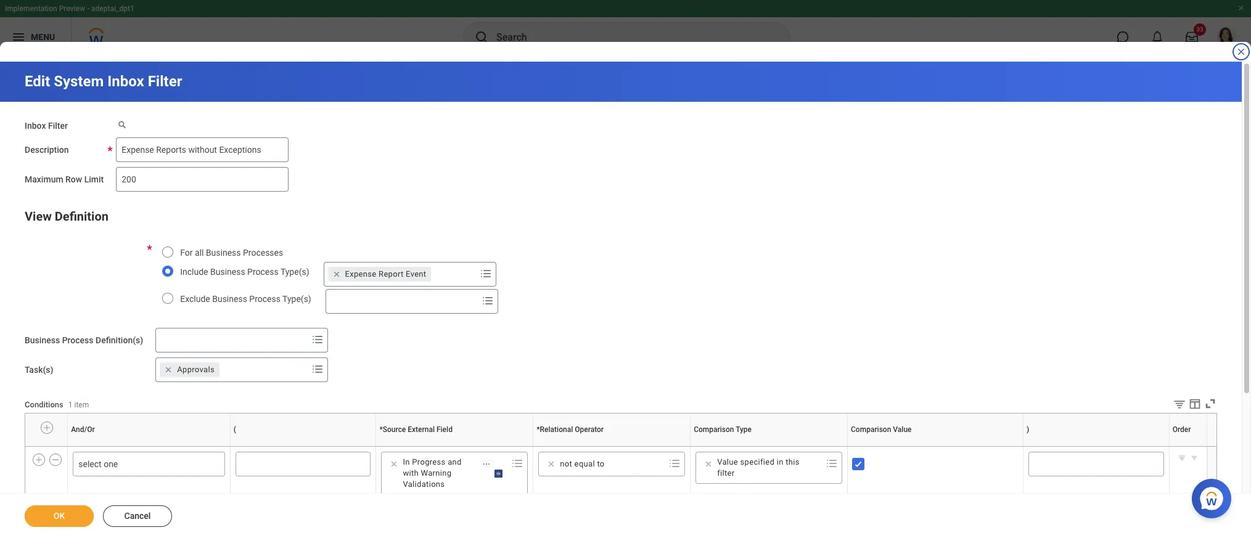 Task type: vqa. For each thing, say whether or not it's contained in the screenshot.
prompts icon related to Include Business Process Type(s)
yes



Task type: describe. For each thing, give the bounding box(es) containing it.
* for relational
[[537, 426, 540, 435]]

not equal to, press delete to clear value. option
[[543, 457, 610, 472]]

description
[[25, 145, 69, 155]]

1 horizontal spatial field
[[456, 447, 458, 447]]

process for include business process type(s)
[[247, 267, 279, 277]]

1 vertical spatial source
[[452, 447, 454, 447]]

exclude
[[180, 294, 210, 304]]

check small image
[[852, 457, 866, 472]]

conditions
[[25, 401, 63, 410]]

not equal to element
[[560, 459, 605, 470]]

view
[[25, 209, 52, 224]]

all
[[195, 248, 204, 258]]

view definition group
[[25, 207, 1218, 539]]

approvals, press delete to clear value. option
[[160, 363, 220, 377]]

x small image for task(s)
[[162, 364, 175, 376]]

task(s)
[[25, 365, 53, 375]]

type(s) for exclude business process type(s)
[[283, 294, 311, 304]]

limit
[[84, 174, 104, 184]]

2 vertical spatial process
[[62, 336, 94, 345]]

notifications large image
[[1152, 31, 1164, 43]]

0 vertical spatial type
[[736, 426, 752, 435]]

cancel
[[124, 512, 151, 521]]

0 vertical spatial filter
[[148, 73, 182, 90]]

exclude business process type(s)
[[180, 294, 311, 304]]

plus image
[[43, 423, 51, 434]]

and
[[448, 458, 462, 467]]

inbox filter
[[25, 121, 68, 131]]

1
[[68, 401, 73, 410]]

and/or ( source external field relational operator comparison type comparison value ) order
[[148, 447, 1190, 447]]

1 horizontal spatial inbox
[[107, 73, 144, 90]]

1 vertical spatial value
[[937, 447, 939, 447]]

prompts image for exclude business process type(s)
[[481, 294, 495, 308]]

source inside row element
[[383, 426, 406, 435]]

in
[[403, 458, 410, 467]]

1 horizontal spatial value
[[894, 426, 912, 435]]

toolbar inside view definition group
[[1164, 397, 1218, 413]]

expense report event
[[345, 269, 427, 279]]

Maximum Row Limit text field
[[116, 167, 289, 192]]

edit system inbox filter dialog
[[0, 0, 1252, 539]]

value specified in this filter
[[718, 458, 800, 478]]

x small image inside value specified in this filter, press delete to clear value. option
[[703, 458, 715, 471]]

1 horizontal spatial relational
[[609, 447, 612, 447]]

item
[[74, 401, 89, 410]]

conditions 1 item
[[25, 401, 89, 410]]

maximum row limit
[[25, 174, 104, 184]]

this
[[786, 458, 800, 467]]

processes
[[243, 248, 283, 258]]

minus image
[[51, 455, 60, 466]]

search image
[[474, 30, 489, 44]]

and/or for and/or
[[71, 426, 95, 435]]

implementation
[[5, 4, 57, 13]]

comparison value
[[852, 426, 912, 435]]

) button
[[1097, 447, 1097, 447]]

source external field button
[[452, 447, 458, 447]]

edit system inbox filter main content
[[0, 62, 1252, 539]]

and/or for and/or ( source external field relational operator comparison type comparison value ) order
[[148, 447, 150, 447]]

maximum
[[25, 174, 63, 184]]

row element containing in progress and with warning validations
[[25, 448, 1208, 498]]

implementation preview -   adeptai_dpt1 banner
[[0, 0, 1252, 57]]

expense
[[345, 269, 377, 279]]

business down include business process type(s)
[[212, 294, 247, 304]]

caret down image
[[1189, 452, 1201, 465]]

0 vertical spatial prompts image
[[311, 332, 325, 347]]

close edit system inbox filter image
[[1237, 47, 1247, 57]]

for
[[180, 248, 193, 258]]

process for exclude business process type(s)
[[249, 294, 281, 304]]

caret bottom image
[[1177, 452, 1189, 465]]

for all business processes
[[180, 248, 283, 258]]

* for source
[[380, 426, 383, 435]]

1 vertical spatial )
[[1097, 447, 1097, 447]]

order column header
[[1170, 447, 1208, 448]]

plus image
[[35, 455, 43, 466]]

warning
[[421, 469, 452, 478]]



Task type: locate. For each thing, give the bounding box(es) containing it.
source up and
[[452, 447, 454, 447]]

and/or inside row element
[[71, 426, 95, 435]]

0 horizontal spatial *
[[380, 426, 383, 435]]

1 vertical spatial operator
[[612, 447, 615, 447]]

2 vertical spatial value
[[718, 458, 739, 467]]

ok
[[54, 512, 65, 521]]

and/or
[[71, 426, 95, 435], [148, 447, 150, 447]]

1 vertical spatial external
[[454, 447, 456, 447]]

toolbar
[[1164, 397, 1218, 413]]

profile logan mcneil element
[[1210, 23, 1245, 51]]

business up task(s)
[[25, 336, 60, 345]]

1 horizontal spatial external
[[454, 447, 456, 447]]

edit system inbox filter
[[25, 73, 182, 90]]

in progress and with warning validations element
[[403, 457, 476, 490]]

)
[[1027, 426, 1030, 435], [1097, 447, 1097, 447]]

relational inside row element
[[540, 426, 573, 435]]

0 vertical spatial type(s)
[[281, 267, 309, 277]]

specified
[[741, 458, 775, 467]]

row element
[[25, 414, 1211, 447], [25, 448, 1208, 498]]

(
[[234, 426, 236, 435], [303, 447, 303, 447]]

1 vertical spatial relational
[[609, 447, 612, 447]]

value
[[894, 426, 912, 435], [937, 447, 939, 447], [718, 458, 739, 467]]

definition
[[55, 209, 109, 224]]

filter
[[148, 73, 182, 90], [48, 121, 68, 131]]

type(s)
[[281, 267, 309, 277], [283, 294, 311, 304]]

0 horizontal spatial (
[[234, 426, 236, 435]]

1 x small image from the left
[[388, 458, 401, 471]]

to
[[598, 460, 605, 469]]

prompts image
[[479, 266, 493, 281], [481, 294, 495, 308], [311, 362, 325, 377], [668, 456, 683, 471], [825, 456, 840, 471]]

0 horizontal spatial value
[[718, 458, 739, 467]]

value specified in this filter, press delete to clear value. option
[[700, 457, 820, 479]]

2 x small image from the left
[[546, 458, 558, 471]]

1 vertical spatial and/or
[[148, 447, 150, 447]]

0 vertical spatial inbox
[[107, 73, 144, 90]]

row element down relational operator button
[[25, 448, 1208, 498]]

expense report event element
[[345, 269, 427, 280]]

implementation preview -   adeptai_dpt1
[[5, 4, 134, 13]]

row element containing and/or
[[25, 414, 1211, 447]]

1 horizontal spatial and/or
[[148, 447, 150, 447]]

comparison type
[[694, 426, 752, 435]]

0 vertical spatial row element
[[25, 414, 1211, 447]]

1 horizontal spatial source
[[452, 447, 454, 447]]

order
[[1173, 426, 1192, 435], [1188, 447, 1190, 447]]

1 horizontal spatial x small image
[[330, 268, 343, 281]]

inbox right system
[[107, 73, 144, 90]]

0 horizontal spatial prompts image
[[311, 332, 325, 347]]

field up and
[[456, 447, 458, 447]]

validations
[[403, 480, 445, 489]]

Description text field
[[116, 137, 289, 162]]

Search field
[[326, 290, 478, 313]]

include
[[180, 267, 208, 277]]

related actions image
[[483, 460, 491, 469]]

1 row element from the top
[[25, 414, 1211, 447]]

x small image left filter
[[703, 458, 715, 471]]

1 vertical spatial process
[[249, 294, 281, 304]]

0 vertical spatial )
[[1027, 426, 1030, 435]]

0 vertical spatial source
[[383, 426, 406, 435]]

0 horizontal spatial x small image
[[162, 364, 175, 376]]

0 vertical spatial order
[[1173, 426, 1192, 435]]

0 horizontal spatial type
[[736, 426, 752, 435]]

workday assistant region
[[1193, 474, 1237, 519]]

0 vertical spatial field
[[437, 426, 453, 435]]

( inside row element
[[234, 426, 236, 435]]

0 horizontal spatial field
[[437, 426, 453, 435]]

1 horizontal spatial prompts image
[[510, 456, 525, 471]]

0 horizontal spatial source
[[383, 426, 406, 435]]

in progress and with warning validations, press delete to clear value. option
[[386, 457, 506, 490]]

relational operator button
[[609, 447, 615, 447]]

inbox
[[107, 73, 144, 90], [25, 121, 46, 131]]

1 horizontal spatial filter
[[148, 73, 182, 90]]

1 vertical spatial type(s)
[[283, 294, 311, 304]]

0 horizontal spatial and/or
[[71, 426, 95, 435]]

x small image for include business process type(s)
[[330, 268, 343, 281]]

in progress and with warning validations
[[403, 458, 462, 489]]

approvals
[[177, 365, 215, 374]]

0 horizontal spatial relational
[[540, 426, 573, 435]]

0 horizontal spatial external
[[408, 426, 435, 435]]

close environment banner image
[[1238, 4, 1246, 12]]

business process definition(s)
[[25, 336, 143, 345]]

in
[[777, 458, 784, 467]]

x small image inside approvals, press delete to clear value. option
[[162, 364, 175, 376]]

0 vertical spatial value
[[894, 426, 912, 435]]

field
[[437, 426, 453, 435], [456, 447, 458, 447]]

row
[[65, 174, 82, 184]]

0 horizontal spatial filter
[[48, 121, 68, 131]]

prompts image
[[311, 332, 325, 347], [510, 456, 525, 471]]

2 row element from the top
[[25, 448, 1208, 498]]

x small image inside expense report event, press delete to clear value. option
[[330, 268, 343, 281]]

1 vertical spatial field
[[456, 447, 458, 447]]

external inside row element
[[408, 426, 435, 435]]

report
[[379, 269, 404, 279]]

1 vertical spatial x small image
[[162, 364, 175, 376]]

process left definition(s) at the left of the page
[[62, 336, 94, 345]]

expense report event, press delete to clear value. option
[[328, 267, 432, 282]]

not equal to
[[560, 460, 605, 469]]

process down include business process type(s)
[[249, 294, 281, 304]]

1 vertical spatial inbox
[[25, 121, 46, 131]]

cancel button
[[103, 506, 172, 528]]

0 vertical spatial operator
[[575, 426, 604, 435]]

1 horizontal spatial operator
[[612, 447, 615, 447]]

inbox large image
[[1187, 31, 1199, 43]]

edit
[[25, 73, 50, 90]]

1 * from the left
[[380, 426, 383, 435]]

comparison value column header
[[848, 447, 1024, 448]]

view definition button
[[25, 209, 109, 224]]

Business Process Definition(s) field
[[156, 329, 308, 352]]

0 horizontal spatial x small image
[[388, 458, 401, 471]]

row element up to
[[25, 414, 1211, 447]]

0 horizontal spatial inbox
[[25, 121, 46, 131]]

1 vertical spatial row element
[[25, 448, 1208, 498]]

value inside value specified in this filter
[[718, 458, 739, 467]]

-
[[87, 4, 90, 13]]

prompts image for task(s)
[[311, 362, 325, 377]]

0 vertical spatial process
[[247, 267, 279, 277]]

x small image left in
[[388, 458, 401, 471]]

filter
[[718, 469, 735, 478]]

and/or button
[[148, 447, 150, 447]]

system
[[54, 73, 104, 90]]

field up source external field button
[[437, 426, 453, 435]]

2 horizontal spatial value
[[937, 447, 939, 447]]

comparison
[[694, 426, 735, 435], [852, 426, 892, 435], [767, 447, 770, 447], [934, 447, 937, 447]]

0 horizontal spatial operator
[[575, 426, 604, 435]]

process
[[247, 267, 279, 277], [249, 294, 281, 304], [62, 336, 94, 345]]

( button
[[303, 447, 304, 447]]

1 horizontal spatial type
[[770, 447, 772, 447]]

relational
[[540, 426, 573, 435], [609, 447, 612, 447]]

preview
[[59, 4, 85, 13]]

equal
[[575, 460, 595, 469]]

1 horizontal spatial x small image
[[546, 458, 558, 471]]

source
[[383, 426, 406, 435], [452, 447, 454, 447]]

x small image
[[330, 268, 343, 281], [162, 364, 175, 376], [703, 458, 715, 471]]

0 vertical spatial x small image
[[330, 268, 343, 281]]

order inside row element
[[1173, 426, 1192, 435]]

click to view/edit grid preferences image
[[1189, 397, 1203, 411]]

with
[[403, 469, 419, 478]]

approvals element
[[177, 365, 215, 376]]

include business process type(s)
[[180, 267, 309, 277]]

type
[[736, 426, 752, 435], [770, 447, 772, 447]]

business
[[206, 248, 241, 258], [210, 267, 245, 277], [212, 294, 247, 304], [25, 336, 60, 345]]

inbox up description
[[25, 121, 46, 131]]

1 vertical spatial type
[[770, 447, 772, 447]]

x small image for not
[[546, 458, 558, 471]]

prompts image for include business process type(s)
[[479, 266, 493, 281]]

0 vertical spatial external
[[408, 426, 435, 435]]

value specified in this filter element
[[718, 457, 815, 479]]

) inside row element
[[1027, 426, 1030, 435]]

1 vertical spatial filter
[[48, 121, 68, 131]]

not
[[560, 460, 573, 469]]

comparison type button
[[767, 447, 772, 447]]

process down "processes"
[[247, 267, 279, 277]]

view definition
[[25, 209, 109, 224]]

2 * from the left
[[537, 426, 540, 435]]

0 vertical spatial relational
[[540, 426, 573, 435]]

definition(s)
[[96, 336, 143, 345]]

external up and
[[454, 447, 456, 447]]

x small image for in
[[388, 458, 401, 471]]

x small image
[[388, 458, 401, 471], [546, 458, 558, 471]]

* relational operator
[[537, 426, 604, 435]]

x small image left 'approvals' element
[[162, 364, 175, 376]]

progress
[[412, 458, 446, 467]]

*
[[380, 426, 383, 435], [537, 426, 540, 435]]

1 vertical spatial (
[[303, 447, 303, 447]]

1 horizontal spatial )
[[1097, 447, 1097, 447]]

1 vertical spatial order
[[1188, 447, 1190, 447]]

x small image left expense
[[330, 268, 343, 281]]

0 vertical spatial (
[[234, 426, 236, 435]]

fullscreen image
[[1204, 397, 1218, 411]]

business down for all business processes
[[210, 267, 245, 277]]

x small image inside the not equal to, press delete to clear value. option
[[546, 458, 558, 471]]

type(s) for include business process type(s)
[[281, 267, 309, 277]]

1 horizontal spatial (
[[303, 447, 303, 447]]

1 vertical spatial prompts image
[[510, 456, 525, 471]]

0 horizontal spatial )
[[1027, 426, 1030, 435]]

ok button
[[25, 506, 94, 528]]

external up progress
[[408, 426, 435, 435]]

source up in
[[383, 426, 406, 435]]

select to filter grid data image
[[1174, 398, 1187, 411]]

order up the caret bottom icon
[[1188, 447, 1190, 447]]

adeptai_dpt1
[[91, 4, 134, 13]]

business right all
[[206, 248, 241, 258]]

* source external field
[[380, 426, 453, 435]]

external
[[408, 426, 435, 435], [454, 447, 456, 447]]

order up order column header at the bottom
[[1173, 426, 1192, 435]]

0 vertical spatial and/or
[[71, 426, 95, 435]]

event
[[406, 269, 427, 279]]

x small image left not
[[546, 458, 558, 471]]

2 vertical spatial x small image
[[703, 458, 715, 471]]

operator
[[575, 426, 604, 435], [612, 447, 615, 447]]

2 horizontal spatial x small image
[[703, 458, 715, 471]]

1 horizontal spatial *
[[537, 426, 540, 435]]



